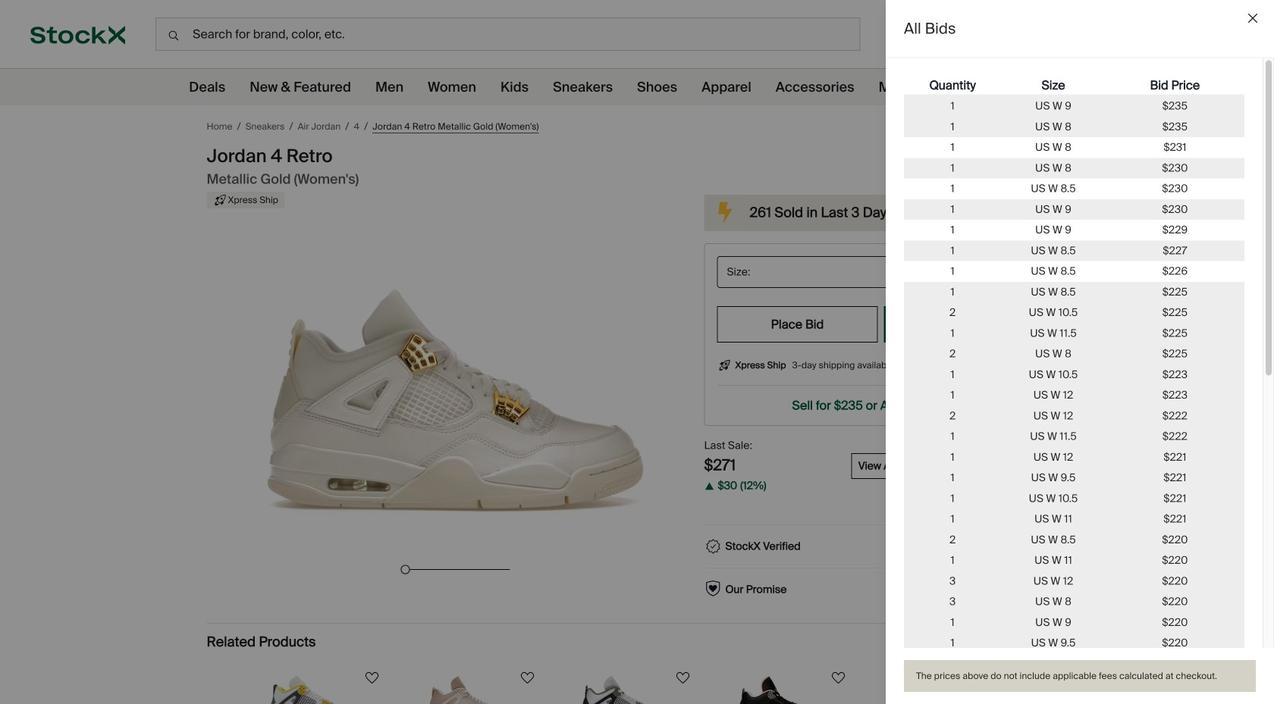 Task type: describe. For each thing, give the bounding box(es) containing it.
13 row from the top
[[904, 323, 1244, 344]]

1 row from the top
[[904, 76, 1244, 96]]

7 row from the top
[[904, 199, 1244, 220]]

close image
[[1248, 14, 1257, 23]]

19 row from the top
[[904, 447, 1244, 468]]

28 row from the top
[[904, 633, 1244, 654]]

jordan 4 retro starfish (women's) image
[[728, 676, 834, 705]]

4 row from the top
[[904, 137, 1244, 158]]

3 row from the top
[[904, 117, 1244, 137]]

26 row from the top
[[904, 592, 1244, 613]]

jordan 4 retro shimmer (women's) image
[[417, 676, 523, 705]]

product category switcher element
[[0, 69, 1263, 105]]

toggle promise value prop image
[[1033, 582, 1048, 598]]

261 sold in last 3 days! image
[[707, 195, 744, 231]]

18 row from the top
[[904, 427, 1244, 447]]

5 row from the top
[[904, 158, 1244, 179]]

14 row from the top
[[904, 344, 1244, 365]]

Search... search field
[[155, 17, 860, 51]]

jordan 4 retro hot punch (women's) image
[[883, 676, 990, 705]]

8 row from the top
[[904, 220, 1244, 241]]

10 row from the top
[[904, 261, 1244, 282]]

jordan 4 retro vivid sulfur (women's) image
[[262, 676, 368, 705]]

24 row from the top
[[904, 551, 1244, 571]]

20 row from the top
[[904, 468, 1244, 489]]



Task type: locate. For each thing, give the bounding box(es) containing it.
row
[[904, 76, 1244, 96], [904, 96, 1244, 117], [904, 117, 1244, 137], [904, 137, 1244, 158], [904, 158, 1244, 179], [904, 179, 1244, 199], [904, 199, 1244, 220], [904, 220, 1244, 241], [904, 241, 1244, 261], [904, 261, 1244, 282], [904, 282, 1244, 303], [904, 303, 1244, 323], [904, 323, 1244, 344], [904, 344, 1244, 365], [904, 365, 1244, 385], [904, 385, 1244, 406], [904, 406, 1244, 427], [904, 427, 1244, 447], [904, 447, 1244, 468], [904, 468, 1244, 489], [904, 489, 1244, 509], [904, 509, 1244, 530], [904, 530, 1244, 551], [904, 551, 1244, 571], [904, 571, 1244, 592], [904, 592, 1244, 613], [904, 613, 1244, 633], [904, 633, 1244, 654]]

21 row from the top
[[904, 489, 1244, 509]]

5 follow image from the left
[[985, 669, 1003, 688]]

3 follow image from the left
[[674, 669, 692, 688]]

27 row from the top
[[904, 613, 1244, 633]]

dialog
[[886, 0, 1274, 705]]

stockx logo image
[[30, 26, 125, 44]]

9 row from the top
[[904, 241, 1244, 261]]

jordan 4 retro seafoam (women's) image
[[573, 676, 679, 705]]

2 follow image from the left
[[518, 669, 537, 688]]

12 row from the top
[[904, 303, 1244, 323]]

follow image for jordan 4 retro seafoam (women's) 'image'
[[674, 669, 692, 688]]

follow image for jordan 4 retro hot punch (women's) image
[[985, 669, 1003, 688]]

2 row from the top
[[904, 96, 1244, 117]]

follow image for jordan 4 retro vivid sulfur (women's) image
[[363, 669, 381, 688]]

11 row from the top
[[904, 282, 1244, 303]]

add to portfolio image
[[980, 116, 1001, 137]]

6 row from the top
[[904, 179, 1244, 199]]

22 row from the top
[[904, 509, 1244, 530]]

follow image
[[363, 669, 381, 688], [518, 669, 537, 688], [674, 669, 692, 688], [829, 669, 847, 688], [985, 669, 1003, 688]]

table
[[904, 76, 1244, 705]]

follow image for jordan 4 retro starfish (women's) image
[[829, 669, 847, 688]]

row group
[[904, 96, 1244, 705]]

4 follow image from the left
[[829, 669, 847, 688]]

share image
[[1035, 116, 1056, 137]]

15 row from the top
[[904, 365, 1244, 385]]

1 follow image from the left
[[363, 669, 381, 688]]

17 row from the top
[[904, 406, 1244, 427]]

toggle authenticity value prop image
[[1033, 539, 1048, 554]]

16 row from the top
[[904, 385, 1244, 406]]

23 row from the top
[[904, 530, 1244, 551]]

25 row from the top
[[904, 571, 1244, 592]]

favorite image
[[1007, 116, 1029, 137]]

jordan 4 retro metallic gold (women's) 0 image
[[237, 226, 674, 559]]

follow image for "jordan 4 retro shimmer (women's)" image
[[518, 669, 537, 688]]



Task type: vqa. For each thing, say whether or not it's contained in the screenshot.
"Jordan 4 Retro Fossil (Women's)" image
no



